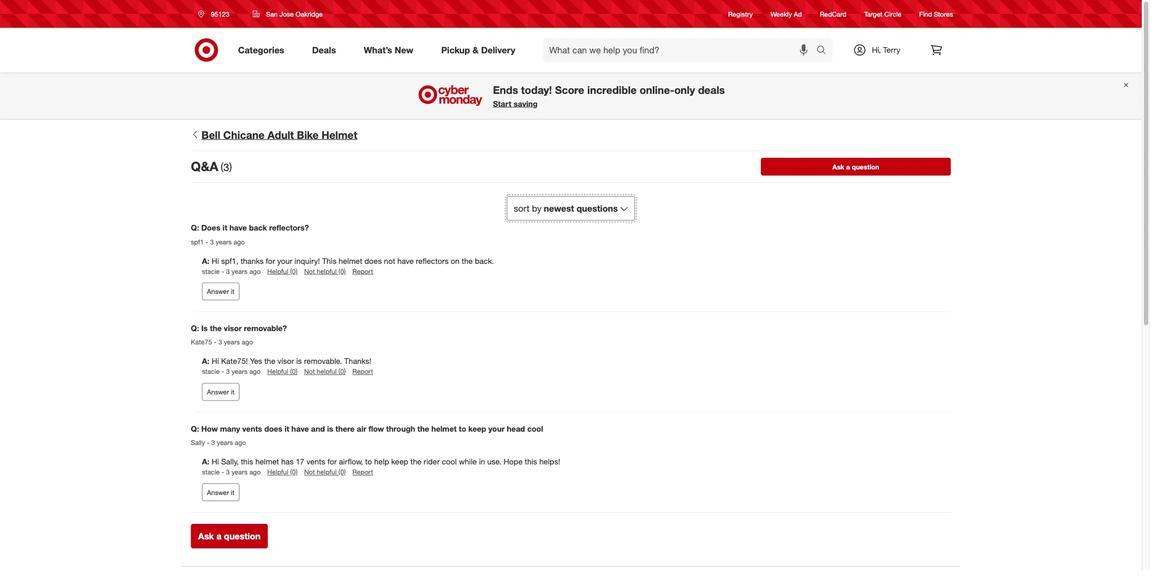Task type: locate. For each thing, give the bounding box(es) containing it.
1 report button from the top
[[352, 266, 373, 276]]

for right thanks
[[266, 256, 275, 266]]

2 answer it from the top
[[207, 388, 234, 396]]

helmet up rider
[[431, 424, 457, 433]]

answer it
[[207, 287, 234, 296], [207, 388, 234, 396], [207, 488, 234, 496]]

answer it for sally,
[[207, 488, 234, 496]]

years up kate75!
[[224, 338, 240, 346]]

not helpful  (0) for vents
[[304, 468, 346, 476]]

helpful  (0) for your
[[267, 267, 297, 275]]

0 vertical spatial report
[[352, 267, 373, 275]]

the right on
[[462, 256, 473, 266]]

stacie down spf1
[[202, 267, 220, 275]]

1 vertical spatial not
[[304, 367, 315, 376]]

ago inside 'q: is the visor removable? kate75 - 3 years ago'
[[242, 338, 253, 346]]

not helpful  (0) button
[[304, 266, 346, 276], [304, 367, 346, 376], [304, 467, 346, 477]]

0 vertical spatial a
[[846, 162, 850, 171]]

1 q: from the top
[[191, 223, 199, 232]]

report button
[[352, 266, 373, 276], [352, 367, 373, 376], [352, 467, 373, 477]]

2 vertical spatial not helpful  (0) button
[[304, 467, 346, 477]]

ask a question
[[832, 162, 879, 171], [198, 531, 261, 541]]

it down the spf1,
[[231, 287, 234, 296]]

by
[[532, 203, 542, 213]]

1 vertical spatial keep
[[391, 457, 408, 466]]

1 horizontal spatial a
[[846, 162, 850, 171]]

report for for
[[352, 468, 373, 476]]

0 horizontal spatial this
[[241, 457, 253, 466]]

1 horizontal spatial ask a question
[[832, 162, 879, 171]]

3
[[223, 161, 229, 174], [210, 237, 214, 246], [226, 267, 230, 275], [218, 338, 222, 346], [226, 367, 230, 376], [211, 438, 215, 447], [226, 468, 230, 476]]

q: up spf1
[[191, 223, 199, 232]]

helpful  (0) down a: hi kate75! yes the visor is removable. thanks!
[[267, 367, 297, 376]]

your left 'inquiry!'
[[277, 256, 292, 266]]

2 helpful  (0) from the top
[[267, 367, 297, 376]]

1 helpful from the top
[[267, 267, 288, 275]]

not down 17
[[304, 468, 315, 476]]

0 vertical spatial ask
[[832, 162, 844, 171]]

- right kate75
[[214, 338, 216, 346]]

does up the has
[[264, 424, 282, 433]]

1 vertical spatial q:
[[191, 323, 199, 333]]

0 vertical spatial not helpful  (0) button
[[304, 266, 346, 276]]

question
[[852, 162, 879, 171], [224, 531, 261, 541]]

1 vertical spatial report
[[352, 367, 373, 376]]

1 horizontal spatial is
[[327, 424, 333, 433]]

bell chicane adult bike helmet
[[201, 128, 357, 141]]

hi for hi sally, this helmet has 17 vents for airflow, to help keep the rider cool while in use. hope this helps!
[[212, 457, 219, 466]]

keep up in
[[468, 424, 486, 433]]

3 not from the top
[[304, 468, 315, 476]]

helpful down and
[[317, 468, 337, 476]]

a: down sally
[[202, 457, 209, 466]]

answer down sally,
[[207, 488, 229, 496]]

answer it button down kate75!
[[202, 383, 239, 401]]

hi,
[[872, 45, 881, 55]]

have right not
[[397, 256, 414, 266]]

air
[[357, 424, 366, 433]]

1 horizontal spatial for
[[327, 457, 337, 466]]

3 hi from the top
[[212, 457, 219, 466]]

your left the head
[[488, 424, 505, 433]]

years down many at the left
[[217, 438, 233, 447]]

help
[[374, 457, 389, 466]]

ends
[[493, 83, 518, 96]]

this right sally,
[[241, 457, 253, 466]]

1 vertical spatial a
[[216, 531, 221, 541]]

not helpful  (0) button for vents
[[304, 467, 346, 477]]

2 report button from the top
[[352, 367, 373, 376]]

2 a: from the top
[[202, 356, 209, 366]]

the right through
[[417, 424, 429, 433]]

a:
[[202, 256, 209, 266], [202, 356, 209, 366], [202, 457, 209, 466]]

the right 'is'
[[210, 323, 222, 333]]

report button down "a: hi spf1, thanks for your inquiry! this helmet does not have reflectors on the back."
[[352, 266, 373, 276]]

1 horizontal spatial have
[[291, 424, 309, 433]]

-
[[206, 237, 208, 246], [222, 267, 224, 275], [214, 338, 216, 346], [222, 367, 224, 376], [207, 438, 209, 447], [222, 468, 224, 476]]

helmet left the has
[[255, 457, 279, 466]]

1 vertical spatial question
[[224, 531, 261, 541]]

1 helpful  (0) button from the top
[[267, 266, 297, 276]]

delivery
[[481, 44, 515, 55]]

1 hi from the top
[[212, 256, 219, 266]]

helpful
[[267, 267, 288, 275], [267, 367, 288, 376], [267, 468, 288, 476]]

bell chicane adult bike helmet link
[[191, 128, 951, 142]]

0 vertical spatial ask a question
[[832, 162, 879, 171]]

stacie - 3 years ago down kate75!
[[202, 367, 261, 376]]

stacie down kate75
[[202, 367, 220, 376]]

0 vertical spatial is
[[296, 356, 302, 366]]

stacie for hi spf1, thanks for your inquiry! this helmet does not have reflectors on the back.
[[202, 267, 220, 275]]

helpful  (0) button down 'inquiry!'
[[267, 266, 297, 276]]

2 vertical spatial helpful
[[317, 468, 337, 476]]

0 vertical spatial for
[[266, 256, 275, 266]]

not helpful  (0) button down removable.
[[304, 367, 346, 376]]

not down removable.
[[304, 367, 315, 376]]

is right and
[[327, 424, 333, 433]]

0 horizontal spatial vents
[[242, 424, 262, 433]]

rider
[[424, 457, 440, 466]]

2 vertical spatial helpful
[[267, 468, 288, 476]]

(0)
[[290, 267, 297, 275], [338, 267, 346, 275], [290, 367, 297, 376], [338, 367, 346, 376], [290, 468, 297, 476], [338, 468, 346, 476]]

answer it down the spf1,
[[207, 287, 234, 296]]

report down airflow,
[[352, 468, 373, 476]]

visor inside 'q: is the visor removable? kate75 - 3 years ago'
[[224, 323, 242, 333]]

report
[[352, 267, 373, 275], [352, 367, 373, 376], [352, 468, 373, 476]]

- right sally
[[207, 438, 209, 447]]

0 horizontal spatial keep
[[391, 457, 408, 466]]

1 horizontal spatial this
[[525, 457, 537, 466]]

stacie down sally
[[202, 468, 220, 476]]

1 vertical spatial answer it
[[207, 388, 234, 396]]

a: down spf1
[[202, 256, 209, 266]]

1 horizontal spatial visor
[[277, 356, 294, 366]]

visor
[[224, 323, 242, 333], [277, 356, 294, 366]]

deals
[[312, 44, 336, 55]]

not helpful  (0) button for this
[[304, 266, 346, 276]]

1 vertical spatial answer
[[207, 388, 229, 396]]

0 vertical spatial answer
[[207, 287, 229, 296]]

years inside q: does it have back reflectors? spf1 - 3 years ago
[[216, 237, 232, 246]]

is inside q: how many vents does it have and is there air flow through the helmet to keep your head cool sally - 3 years ago
[[327, 424, 333, 433]]

not helpful  (0) down this
[[304, 267, 346, 275]]

0 vertical spatial cool
[[527, 424, 543, 433]]

this right hope
[[525, 457, 537, 466]]

what's new
[[364, 44, 413, 55]]

0 vertical spatial visor
[[224, 323, 242, 333]]

find stores link
[[919, 9, 953, 19]]

3 answer from the top
[[207, 488, 229, 496]]

a: for a: hi kate75! yes the visor is removable. thanks!
[[202, 356, 209, 366]]

a
[[846, 162, 850, 171], [216, 531, 221, 541]]

0 vertical spatial hi
[[212, 256, 219, 266]]

helpful down the has
[[267, 468, 288, 476]]

to
[[459, 424, 466, 433], [365, 457, 372, 466]]

- down the spf1,
[[222, 267, 224, 275]]

have left and
[[291, 424, 309, 433]]

2 helpful from the top
[[317, 367, 337, 376]]

2 vertical spatial report
[[352, 468, 373, 476]]

1 stacie from the top
[[202, 267, 220, 275]]

3 stacie from the top
[[202, 468, 220, 476]]

3 helpful from the top
[[267, 468, 288, 476]]

this
[[241, 457, 253, 466], [525, 457, 537, 466]]

0 vertical spatial ask a question button
[[761, 158, 951, 175]]

0 vertical spatial stacie
[[202, 267, 220, 275]]

stacie - 3 years ago down sally,
[[202, 468, 261, 476]]

1 helpful  (0) from the top
[[267, 267, 297, 275]]

it down sally,
[[231, 488, 234, 496]]

answer it for spf1,
[[207, 287, 234, 296]]

the
[[462, 256, 473, 266], [210, 323, 222, 333], [264, 356, 275, 366], [417, 424, 429, 433], [410, 457, 422, 466]]

1 vertical spatial a:
[[202, 356, 209, 366]]

your
[[277, 256, 292, 266], [488, 424, 505, 433]]

newest
[[544, 203, 574, 213]]

helmet right this
[[339, 256, 362, 266]]

2 stacie - 3 years ago from the top
[[202, 367, 261, 376]]

1 vertical spatial helmet
[[431, 424, 457, 433]]

17
[[296, 457, 304, 466]]

questions
[[577, 203, 618, 213]]

q: for q: does it have back reflectors?
[[191, 223, 199, 232]]

years down the spf1,
[[232, 267, 248, 275]]

vents right many at the left
[[242, 424, 262, 433]]

have left back
[[229, 223, 247, 232]]

1 a: from the top
[[202, 256, 209, 266]]

2 vertical spatial stacie
[[202, 468, 220, 476]]

1 vertical spatial stacie - 3 years ago
[[202, 367, 261, 376]]

helpful for has
[[267, 468, 288, 476]]

weekly ad
[[771, 10, 802, 18]]

1 not from the top
[[304, 267, 315, 275]]

3 stacie - 3 years ago from the top
[[202, 468, 261, 476]]

0 horizontal spatial ask a question button
[[191, 524, 268, 548]]

2 vertical spatial helmet
[[255, 457, 279, 466]]

airflow,
[[339, 457, 363, 466]]

ask a question for the leftmost ask a question button
[[198, 531, 261, 541]]

3 right kate75
[[218, 338, 222, 346]]

2 vertical spatial answer it
[[207, 488, 234, 496]]

1 vertical spatial your
[[488, 424, 505, 433]]

2 vertical spatial helpful  (0) button
[[267, 467, 297, 477]]

does left not
[[364, 256, 382, 266]]

pickup & delivery link
[[432, 38, 529, 62]]

a: hi spf1, thanks for your inquiry! this helmet does not have reflectors on the back.
[[202, 256, 494, 266]]

2 answer from the top
[[207, 388, 229, 396]]

0 vertical spatial helpful
[[267, 267, 288, 275]]

2 vertical spatial answer it button
[[202, 483, 239, 501]]

0 horizontal spatial does
[[264, 424, 282, 433]]

bell
[[201, 128, 220, 141]]

(0) down "a: hi spf1, thanks for your inquiry! this helmet does not have reflectors on the back."
[[338, 267, 346, 275]]

only
[[674, 83, 695, 96]]

0 vertical spatial helpful  (0)
[[267, 267, 297, 275]]

0 vertical spatial stacie - 3 years ago
[[202, 267, 261, 275]]

2 not helpful  (0) from the top
[[304, 367, 346, 376]]

cool
[[527, 424, 543, 433], [442, 457, 457, 466]]

answer for spf1,
[[207, 287, 229, 296]]

answer for sally,
[[207, 488, 229, 496]]

sally,
[[221, 457, 239, 466]]

1 horizontal spatial cool
[[527, 424, 543, 433]]

cool right rider
[[442, 457, 457, 466]]

q: up sally
[[191, 424, 199, 433]]

)
[[229, 161, 232, 174]]

0 vertical spatial helpful
[[317, 267, 337, 275]]

0 vertical spatial to
[[459, 424, 466, 433]]

years
[[216, 237, 232, 246], [232, 267, 248, 275], [224, 338, 240, 346], [232, 367, 248, 376], [217, 438, 233, 447], [232, 468, 248, 476]]

hi left the spf1,
[[212, 256, 219, 266]]

it for the
[[231, 388, 234, 396]]

in
[[479, 457, 485, 466]]

helps!
[[539, 457, 560, 466]]

1 stacie - 3 years ago from the top
[[202, 267, 261, 275]]

0 vertical spatial not
[[304, 267, 315, 275]]

3 a: from the top
[[202, 457, 209, 466]]

report for thanks!
[[352, 367, 373, 376]]

3 down does
[[210, 237, 214, 246]]

stacie
[[202, 267, 220, 275], [202, 367, 220, 376], [202, 468, 220, 476]]

ask a question button
[[761, 158, 951, 175], [191, 524, 268, 548]]

q: inside q: does it have back reflectors? spf1 - 3 years ago
[[191, 223, 199, 232]]

0 horizontal spatial ask
[[198, 531, 214, 541]]

vents right 17
[[307, 457, 325, 466]]

keep inside q: how many vents does it have and is there air flow through the helmet to keep your head cool sally - 3 years ago
[[468, 424, 486, 433]]

ad
[[794, 10, 802, 18]]

2 vertical spatial stacie - 3 years ago
[[202, 468, 261, 476]]

1 vertical spatial stacie
[[202, 367, 220, 376]]

2 vertical spatial q:
[[191, 424, 199, 433]]

0 vertical spatial have
[[229, 223, 247, 232]]

1 answer it button from the top
[[202, 283, 239, 300]]

for left airflow,
[[327, 457, 337, 466]]

many
[[220, 424, 240, 433]]

1 vertical spatial hi
[[212, 356, 219, 366]]

2 helpful from the top
[[267, 367, 288, 376]]

hi, terry
[[872, 45, 900, 55]]

report down "a: hi spf1, thanks for your inquiry! this helmet does not have reflectors on the back."
[[352, 267, 373, 275]]

answer down the spf1,
[[207, 287, 229, 296]]

2 report from the top
[[352, 367, 373, 376]]

helpful  (0)
[[267, 267, 297, 275], [267, 367, 297, 376], [267, 468, 297, 476]]

hi
[[212, 256, 219, 266], [212, 356, 219, 366], [212, 457, 219, 466]]

report down the thanks!
[[352, 367, 373, 376]]

2 vertical spatial a:
[[202, 457, 209, 466]]

not helpful  (0) down 17
[[304, 468, 346, 476]]

for
[[266, 256, 275, 266], [327, 457, 337, 466]]

2 vertical spatial answer
[[207, 488, 229, 496]]

1 helpful from the top
[[317, 267, 337, 275]]

hope
[[504, 457, 523, 466]]

0 horizontal spatial a
[[216, 531, 221, 541]]

is left removable.
[[296, 356, 302, 366]]

0 horizontal spatial question
[[224, 531, 261, 541]]

3 inside q: how many vents does it have and is there air flow through the helmet to keep your head cool sally - 3 years ago
[[211, 438, 215, 447]]

95123
[[211, 10, 229, 18]]

1 report from the top
[[352, 267, 373, 275]]

stacie - 3 years ago down the spf1,
[[202, 267, 261, 275]]

1 not helpful  (0) button from the top
[[304, 266, 346, 276]]

2 hi from the top
[[212, 356, 219, 366]]

it
[[223, 223, 227, 232], [231, 287, 234, 296], [231, 388, 234, 396], [285, 424, 289, 433], [231, 488, 234, 496]]

1 horizontal spatial question
[[852, 162, 879, 171]]

3 report from the top
[[352, 468, 373, 476]]

1 horizontal spatial ask
[[832, 162, 844, 171]]

0 vertical spatial your
[[277, 256, 292, 266]]

1 vertical spatial helpful
[[267, 367, 288, 376]]

a for ask a question button to the right
[[846, 162, 850, 171]]

vents
[[242, 424, 262, 433], [307, 457, 325, 466]]

chicane
[[223, 128, 265, 141]]

cool inside q: how many vents does it have and is there air flow through the helmet to keep your head cool sally - 3 years ago
[[527, 424, 543, 433]]

1 vertical spatial to
[[365, 457, 372, 466]]

1 vertical spatial answer it button
[[202, 383, 239, 401]]

report for helmet
[[352, 267, 373, 275]]

inquiry!
[[294, 256, 320, 266]]

hi for hi spf1, thanks for your inquiry! this helmet does not have reflectors on the back.
[[212, 256, 219, 266]]

2 answer it button from the top
[[202, 383, 239, 401]]

What can we help you find? suggestions appear below search field
[[543, 38, 819, 62]]

2 vertical spatial have
[[291, 424, 309, 433]]

1 vertical spatial does
[[264, 424, 282, 433]]

q: inside q: how many vents does it have and is there air flow through the helmet to keep your head cool sally - 3 years ago
[[191, 424, 199, 433]]

while
[[459, 457, 477, 466]]

3 down the how
[[211, 438, 215, 447]]

stacie - 3 years ago for spf1,
[[202, 267, 261, 275]]

0 horizontal spatial have
[[229, 223, 247, 232]]

1 answer from the top
[[207, 287, 229, 296]]

3 helpful  (0) from the top
[[267, 468, 297, 476]]

helpful down this
[[317, 267, 337, 275]]

head
[[507, 424, 525, 433]]

&
[[473, 44, 479, 55]]

0 vertical spatial vents
[[242, 424, 262, 433]]

cool right the head
[[527, 424, 543, 433]]

2 q: from the top
[[191, 323, 199, 333]]

1 not helpful  (0) from the top
[[304, 267, 346, 275]]

helmet inside q: how many vents does it have and is there air flow through the helmet to keep your head cool sally - 3 years ago
[[431, 424, 457, 433]]

0 vertical spatial answer it button
[[202, 283, 239, 300]]

1 vertical spatial helpful  (0)
[[267, 367, 297, 376]]

2 horizontal spatial have
[[397, 256, 414, 266]]

have
[[229, 223, 247, 232], [397, 256, 414, 266], [291, 424, 309, 433]]

3 not helpful  (0) button from the top
[[304, 467, 346, 477]]

1 horizontal spatial ask a question button
[[761, 158, 951, 175]]

back.
[[475, 256, 494, 266]]

new
[[395, 44, 413, 55]]

1 vertical spatial vents
[[307, 457, 325, 466]]

a: down kate75
[[202, 356, 209, 366]]

0 horizontal spatial to
[[365, 457, 372, 466]]

2 not helpful  (0) button from the top
[[304, 367, 346, 376]]

years down does
[[216, 237, 232, 246]]

is
[[296, 356, 302, 366], [327, 424, 333, 433]]

3 not helpful  (0) from the top
[[304, 468, 346, 476]]

2 vertical spatial not helpful  (0)
[[304, 468, 346, 476]]

3 report button from the top
[[352, 467, 373, 477]]

helpful down removable.
[[317, 367, 337, 376]]

keep right help at the bottom
[[391, 457, 408, 466]]

report button for helmet
[[352, 266, 373, 276]]

helpful
[[317, 267, 337, 275], [317, 367, 337, 376], [317, 468, 337, 476]]

hi for hi kate75! yes the visor is removable. thanks!
[[212, 356, 219, 366]]

2 horizontal spatial helmet
[[431, 424, 457, 433]]

q:
[[191, 223, 199, 232], [191, 323, 199, 333], [191, 424, 199, 433]]

q: inside 'q: is the visor removable? kate75 - 3 years ago'
[[191, 323, 199, 333]]

answer it button down sally,
[[202, 483, 239, 501]]

helpful down reflectors?
[[267, 267, 288, 275]]

1 this from the left
[[241, 457, 253, 466]]

report button down the thanks!
[[352, 367, 373, 376]]

answer down kate75!
[[207, 388, 229, 396]]

3 helpful from the top
[[317, 468, 337, 476]]

not helpful  (0) button down this
[[304, 266, 346, 276]]

there
[[335, 424, 355, 433]]

1 horizontal spatial does
[[364, 256, 382, 266]]

helpful down a: hi kate75! yes the visor is removable. thanks!
[[267, 367, 288, 376]]

3 q: from the top
[[191, 424, 199, 433]]

2 vertical spatial not
[[304, 468, 315, 476]]

not helpful  (0) button down 17
[[304, 467, 346, 477]]

helpful for visor
[[267, 367, 288, 376]]

hi left sally,
[[212, 457, 219, 466]]

1 answer it from the top
[[207, 287, 234, 296]]

report button down airflow,
[[352, 467, 373, 477]]

it down kate75!
[[231, 388, 234, 396]]

to left help at the bottom
[[365, 457, 372, 466]]

- inside q: how many vents does it have and is there air flow through the helmet to keep your head cool sally - 3 years ago
[[207, 438, 209, 447]]

1 horizontal spatial keep
[[468, 424, 486, 433]]

helpful  (0) down 'inquiry!'
[[267, 267, 297, 275]]

stacie - 3 years ago
[[202, 267, 261, 275], [202, 367, 261, 376], [202, 468, 261, 476]]

3 answer it from the top
[[207, 488, 234, 496]]

q: left 'is'
[[191, 323, 199, 333]]

2 not from the top
[[304, 367, 315, 376]]

spf1
[[191, 237, 204, 246]]

0 vertical spatial report button
[[352, 266, 373, 276]]

not helpful  (0) down removable.
[[304, 367, 346, 376]]

on
[[451, 256, 460, 266]]

1 vertical spatial report button
[[352, 367, 373, 376]]

oakridge
[[296, 10, 323, 18]]

2 vertical spatial report button
[[352, 467, 373, 477]]

3 down the spf1,
[[226, 267, 230, 275]]

helpful  (0) for visor
[[267, 367, 297, 376]]

the left rider
[[410, 457, 422, 466]]

answer it button down the spf1,
[[202, 283, 239, 300]]

3 inside q: does it have back reflectors? spf1 - 3 years ago
[[210, 237, 214, 246]]

0 horizontal spatial ask a question
[[198, 531, 261, 541]]

3 down kate75!
[[226, 367, 230, 376]]

hi left kate75!
[[212, 356, 219, 366]]

not helpful  (0) for removable.
[[304, 367, 346, 376]]

0 vertical spatial q:
[[191, 223, 199, 232]]

2 helpful  (0) button from the top
[[267, 367, 297, 376]]

years down kate75!
[[232, 367, 248, 376]]

helpful for this
[[317, 267, 337, 275]]

3 answer it button from the top
[[202, 483, 239, 501]]

2 stacie from the top
[[202, 367, 220, 376]]

answer it down sally,
[[207, 488, 234, 496]]

0 horizontal spatial visor
[[224, 323, 242, 333]]

has
[[281, 457, 294, 466]]

0 vertical spatial keep
[[468, 424, 486, 433]]

the right "yes"
[[264, 356, 275, 366]]

not down 'inquiry!'
[[304, 267, 315, 275]]

3 helpful  (0) button from the top
[[267, 467, 297, 477]]

1 vertical spatial helpful
[[317, 367, 337, 376]]



Task type: describe. For each thing, give the bounding box(es) containing it.
how
[[201, 424, 218, 433]]

pickup
[[441, 44, 470, 55]]

helpful  (0) button for has
[[267, 467, 297, 477]]

- inside q: does it have back reflectors? spf1 - 3 years ago
[[206, 237, 208, 246]]

(
[[221, 161, 223, 174]]

this
[[322, 256, 337, 266]]

terry
[[883, 45, 900, 55]]

what's new link
[[354, 38, 427, 62]]

thanks!
[[344, 356, 371, 366]]

95123 button
[[191, 4, 241, 24]]

it for it
[[231, 287, 234, 296]]

deals
[[698, 83, 725, 96]]

3 down sally,
[[226, 468, 230, 476]]

score
[[555, 83, 584, 96]]

does
[[201, 223, 220, 232]]

a: hi kate75! yes the visor is removable. thanks!
[[202, 356, 371, 366]]

q&a
[[191, 159, 218, 174]]

to inside q: how many vents does it have and is there air flow through the helmet to keep your head cool sally - 3 years ago
[[459, 424, 466, 433]]

stacie for hi sally, this helmet has 17 vents for airflow, to help keep the rider cool while in use. hope this helps!
[[202, 468, 220, 476]]

registry
[[728, 10, 753, 18]]

helmet
[[322, 128, 357, 141]]

the inside 'q: is the visor removable? kate75 - 3 years ago'
[[210, 323, 222, 333]]

(0) down 'inquiry!'
[[290, 267, 297, 275]]

not
[[384, 256, 395, 266]]

(0) down airflow,
[[338, 468, 346, 476]]

1 horizontal spatial vents
[[307, 457, 325, 466]]

2 this from the left
[[525, 457, 537, 466]]

ago inside q: does it have back reflectors? spf1 - 3 years ago
[[233, 237, 245, 246]]

adult
[[268, 128, 294, 141]]

deals link
[[303, 38, 350, 62]]

it inside q: how many vents does it have and is there air flow through the helmet to keep your head cool sally - 3 years ago
[[285, 424, 289, 433]]

q: for q: is the visor removable?
[[191, 323, 199, 333]]

categories
[[238, 44, 284, 55]]

years down sally,
[[232, 468, 248, 476]]

not helpful  (0) for this
[[304, 267, 346, 275]]

target circle
[[864, 10, 901, 18]]

it inside q: does it have back reflectors? spf1 - 3 years ago
[[223, 223, 227, 232]]

not for inquiry!
[[304, 267, 315, 275]]

san jose oakridge
[[266, 10, 323, 18]]

a: for a: hi sally, this helmet has 17 vents for airflow, to help keep the rider cool while in use. hope this helps!
[[202, 457, 209, 466]]

cyber monday target deals image
[[417, 82, 484, 109]]

start
[[493, 99, 511, 108]]

sort
[[514, 203, 530, 213]]

and
[[311, 424, 325, 433]]

stacie - 3 years ago for kate75!
[[202, 367, 261, 376]]

q: how many vents does it have and is there air flow through the helmet to keep your head cool sally - 3 years ago
[[191, 424, 543, 447]]

1 horizontal spatial helmet
[[339, 256, 362, 266]]

have inside q: how many vents does it have and is there air flow through the helmet to keep your head cool sally - 3 years ago
[[291, 424, 309, 433]]

0 horizontal spatial helmet
[[255, 457, 279, 466]]

sally
[[191, 438, 205, 447]]

redcard
[[820, 10, 846, 18]]

a: for a: hi spf1, thanks for your inquiry! this helmet does not have reflectors on the back.
[[202, 256, 209, 266]]

removable.
[[304, 356, 342, 366]]

years inside q: how many vents does it have and is there air flow through the helmet to keep your head cool sally - 3 years ago
[[217, 438, 233, 447]]

helpful for removable.
[[317, 367, 337, 376]]

q: does it have back reflectors? spf1 - 3 years ago
[[191, 223, 309, 246]]

not helpful  (0) button for removable.
[[304, 367, 346, 376]]

find stores
[[919, 10, 953, 18]]

report button for for
[[352, 467, 373, 477]]

q&a ( 3 )
[[191, 159, 232, 174]]

stacie - 3 years ago for sally,
[[202, 468, 261, 476]]

helpful  (0) button for visor
[[267, 367, 297, 376]]

incredible
[[587, 83, 637, 96]]

sort by newest questions
[[514, 203, 618, 213]]

- down kate75!
[[222, 367, 224, 376]]

does inside q: how many vents does it have and is there air flow through the helmet to keep your head cool sally - 3 years ago
[[264, 424, 282, 433]]

answer it button for spf1,
[[202, 283, 239, 300]]

what's
[[364, 44, 392, 55]]

(0) down the thanks!
[[338, 367, 346, 376]]

categories link
[[229, 38, 298, 62]]

ago inside q: how many vents does it have and is there air flow through the helmet to keep your head cool sally - 3 years ago
[[235, 438, 246, 447]]

yes
[[250, 356, 262, 366]]

answer it button for sally,
[[202, 483, 239, 501]]

- inside 'q: is the visor removable? kate75 - 3 years ago'
[[214, 338, 216, 346]]

helpful  (0) button for your
[[267, 266, 297, 276]]

pickup & delivery
[[441, 44, 515, 55]]

q: for q: how many vents does it have and is there air flow through the helmet to keep your head cool
[[191, 424, 199, 433]]

back
[[249, 223, 267, 232]]

- down sally,
[[222, 468, 224, 476]]

helpful for vents
[[317, 468, 337, 476]]

helpful for your
[[267, 267, 288, 275]]

search button
[[811, 38, 838, 64]]

1 vertical spatial for
[[327, 457, 337, 466]]

not for 17
[[304, 468, 315, 476]]

san jose oakridge button
[[245, 4, 330, 24]]

today!
[[521, 83, 552, 96]]

stacie for hi kate75! yes the visor is removable. thanks!
[[202, 367, 220, 376]]

(0) down 17
[[290, 468, 297, 476]]

reflectors
[[416, 256, 449, 266]]

search
[[811, 46, 838, 56]]

q: is the visor removable? kate75 - 3 years ago
[[191, 323, 287, 346]]

answer for kate75!
[[207, 388, 229, 396]]

removable?
[[244, 323, 287, 333]]

0 horizontal spatial is
[[296, 356, 302, 366]]

3 inside q&a ( 3 )
[[223, 161, 229, 174]]

reflectors?
[[269, 223, 309, 232]]

have inside q: does it have back reflectors? spf1 - 3 years ago
[[229, 223, 247, 232]]

target circle link
[[864, 9, 901, 19]]

redcard link
[[820, 9, 846, 19]]

1 vertical spatial ask
[[198, 531, 214, 541]]

use.
[[487, 457, 501, 466]]

(0) down a: hi kate75! yes the visor is removable. thanks!
[[290, 367, 297, 376]]

years inside 'q: is the visor removable? kate75 - 3 years ago'
[[224, 338, 240, 346]]

target
[[864, 10, 882, 18]]

saving
[[514, 99, 538, 108]]

ask a question for ask a question button to the right
[[832, 162, 879, 171]]

a for the leftmost ask a question button
[[216, 531, 221, 541]]

3 inside 'q: is the visor removable? kate75 - 3 years ago'
[[218, 338, 222, 346]]

weekly
[[771, 10, 792, 18]]

helpful  (0) for has
[[267, 468, 297, 476]]

kate75
[[191, 338, 212, 346]]

not for is
[[304, 367, 315, 376]]

answer it for kate75!
[[207, 388, 234, 396]]

through
[[386, 424, 415, 433]]

ends today! score incredible online-only deals start saving
[[493, 83, 725, 108]]

1 vertical spatial cool
[[442, 457, 457, 466]]

the inside q: how many vents does it have and is there air flow through the helmet to keep your head cool sally - 3 years ago
[[417, 424, 429, 433]]

jose
[[280, 10, 294, 18]]

spf1,
[[221, 256, 238, 266]]

thanks
[[241, 256, 264, 266]]

your inside q: how many vents does it have and is there air flow through the helmet to keep your head cool sally - 3 years ago
[[488, 424, 505, 433]]

weekly ad link
[[771, 9, 802, 19]]

report button for thanks!
[[352, 367, 373, 376]]

online-
[[640, 83, 674, 96]]

1 vertical spatial have
[[397, 256, 414, 266]]

vents inside q: how many vents does it have and is there air flow through the helmet to keep your head cool sally - 3 years ago
[[242, 424, 262, 433]]

answer it button for kate75!
[[202, 383, 239, 401]]

it for many
[[231, 488, 234, 496]]

circle
[[884, 10, 901, 18]]

bike
[[297, 128, 319, 141]]

stores
[[934, 10, 953, 18]]

0 vertical spatial does
[[364, 256, 382, 266]]

a: hi sally, this helmet has 17 vents for airflow, to help keep the rider cool while in use. hope this helps!
[[202, 457, 560, 466]]

find
[[919, 10, 932, 18]]

0 horizontal spatial for
[[266, 256, 275, 266]]

1 vertical spatial visor
[[277, 356, 294, 366]]

0 horizontal spatial your
[[277, 256, 292, 266]]

san
[[266, 10, 278, 18]]



Task type: vqa. For each thing, say whether or not it's contained in the screenshot.
sixth Add to cart "button" from right
no



